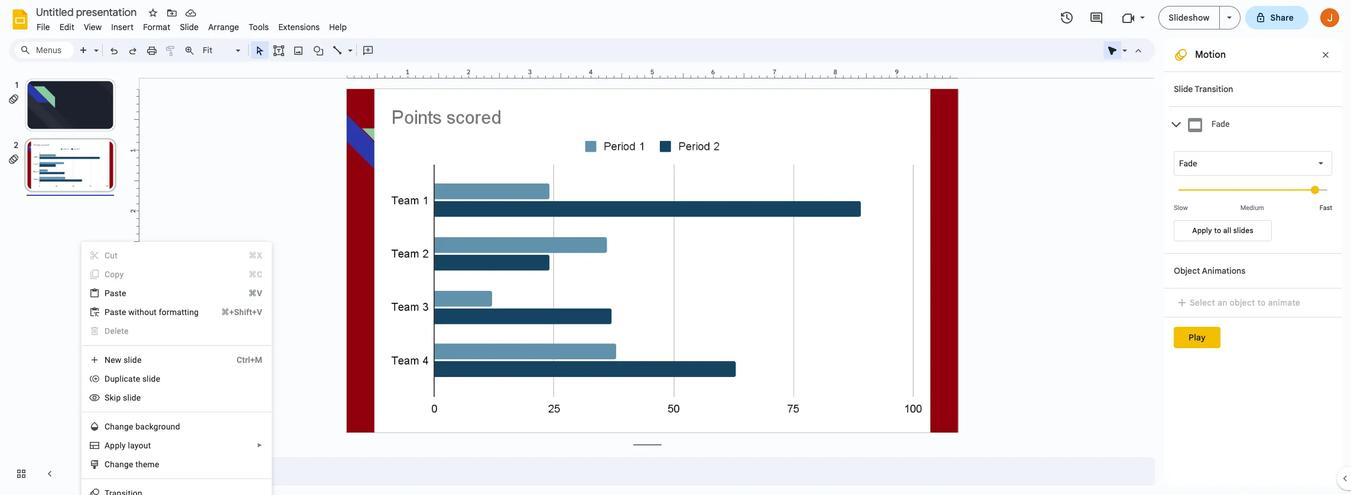 Task type: describe. For each thing, give the bounding box(es) containing it.
background
[[135, 422, 180, 432]]

menu bar banner
[[0, 0, 1351, 496]]

apply to all slides button
[[1174, 220, 1272, 242]]

extensions menu item
[[274, 20, 325, 34]]

all
[[1224, 226, 1232, 235]]

Menus field
[[15, 42, 74, 58]]

duplicate
[[105, 375, 140, 384]]

new
[[105, 356, 121, 365]]

Star checkbox
[[145, 5, 161, 21]]

⌘v element
[[234, 288, 262, 300]]

play
[[1189, 333, 1206, 343]]

file
[[37, 22, 50, 32]]

navigation inside motion application
[[0, 67, 130, 496]]

select
[[1190, 298, 1215, 308]]

slow
[[1174, 204, 1188, 212]]

a
[[105, 441, 110, 451]]

play button
[[1174, 327, 1221, 349]]

change for change theme
[[105, 460, 133, 470]]

without
[[128, 308, 157, 317]]

menu inside motion application
[[82, 242, 272, 496]]

apply
[[1193, 226, 1212, 235]]

paste without formatting
[[105, 308, 199, 317]]

edit
[[59, 22, 74, 32]]

ctrl+m
[[237, 356, 262, 365]]

format
[[143, 22, 170, 32]]

tools
[[249, 22, 269, 32]]

extensions
[[278, 22, 320, 32]]

file menu item
[[32, 20, 55, 34]]

change theme
[[105, 460, 159, 470]]

motion
[[1195, 49, 1226, 61]]

view menu item
[[79, 20, 107, 34]]

formatting
[[159, 308, 199, 317]]

⌘x element
[[234, 250, 262, 262]]

insert image image
[[292, 42, 305, 58]]

to inside button
[[1258, 298, 1266, 308]]

change for change background
[[105, 422, 133, 432]]

fast button
[[1320, 204, 1332, 212]]

copy
[[105, 270, 124, 279]]

new slide
[[105, 356, 142, 365]]

slideshow button
[[1159, 6, 1220, 30]]

paste for paste without formatting
[[105, 308, 126, 317]]

⌘+shift+v element
[[207, 307, 262, 318]]

object
[[1174, 266, 1200, 277]]

medium
[[1241, 204, 1264, 212]]

arrange
[[208, 22, 239, 32]]

delete menu item
[[89, 326, 262, 337]]

main toolbar
[[73, 41, 378, 59]]

tools menu item
[[244, 20, 274, 34]]

⌘+shift+v
[[221, 308, 262, 317]]

fade inside tab panel
[[1179, 159, 1197, 168]]

insert
[[111, 22, 134, 32]]

motion application
[[0, 0, 1351, 496]]

slider inside fade tab panel
[[1174, 176, 1332, 203]]

slow button
[[1174, 204, 1188, 212]]

motion section
[[1165, 38, 1342, 486]]

fade tab
[[1169, 106, 1342, 142]]

object
[[1230, 298, 1255, 308]]

slide for slide transition
[[1174, 84, 1193, 95]]

⌘c
[[248, 270, 262, 279]]

menu bar inside menu bar banner
[[32, 15, 352, 35]]

Zoom field
[[199, 42, 246, 59]]

menu item containing copy
[[89, 269, 262, 281]]

⌘c element
[[234, 269, 262, 281]]

duration element
[[1174, 176, 1332, 212]]

animations
[[1202, 266, 1246, 277]]



Task type: vqa. For each thing, say whether or not it's contained in the screenshot.
Select
yes



Task type: locate. For each thing, give the bounding box(es) containing it.
menu containing cut
[[82, 242, 272, 496]]

select an object to animate button
[[1174, 296, 1308, 310]]

fade inside "tab"
[[1212, 119, 1230, 129]]

navigation
[[0, 67, 130, 496]]

apply layout a element
[[105, 441, 154, 451]]

menu item
[[82, 246, 271, 265], [89, 269, 262, 281]]

pply
[[110, 441, 126, 451]]

change up the pply
[[105, 422, 133, 432]]

skip slide
[[105, 394, 141, 403]]

object animations
[[1174, 266, 1246, 277]]

edit menu item
[[55, 20, 79, 34]]

delete
[[105, 327, 129, 336]]

slide inside motion section
[[1174, 84, 1193, 95]]

1 vertical spatial fade
[[1179, 159, 1197, 168]]

medium button
[[1226, 204, 1279, 212]]

select an object to animate
[[1190, 298, 1301, 308]]

an
[[1218, 298, 1228, 308]]

slide right format menu item
[[180, 22, 199, 32]]

to right 'object'
[[1258, 298, 1266, 308]]

change down the pply
[[105, 460, 133, 470]]

1 horizontal spatial to
[[1258, 298, 1266, 308]]

apply to all slides
[[1193, 226, 1254, 235]]

change background
[[105, 422, 180, 432]]

slide inside menu item
[[180, 22, 199, 32]]

0 horizontal spatial fade
[[1179, 159, 1197, 168]]

Rename text field
[[32, 5, 144, 19]]

animate
[[1268, 298, 1301, 308]]

duplicate slide
[[105, 375, 160, 384]]

slide right duplicate
[[142, 375, 160, 384]]

layout
[[128, 441, 151, 451]]

1 vertical spatial change
[[105, 460, 133, 470]]

fade tab panel
[[1169, 142, 1342, 253]]

1 horizontal spatial fade
[[1212, 119, 1230, 129]]

fade option
[[1179, 158, 1197, 170]]

help
[[329, 22, 347, 32]]

slide for duplicate slide
[[142, 375, 160, 384]]

1 change from the top
[[105, 422, 133, 432]]

mode and view toolbar
[[1103, 38, 1148, 62]]

menu bar
[[32, 15, 352, 35]]

0 horizontal spatial slide
[[180, 22, 199, 32]]

0 vertical spatial paste
[[105, 289, 126, 298]]

fade up slow
[[1179, 159, 1197, 168]]

new slide with layout image
[[91, 43, 99, 47]]

help menu item
[[325, 20, 352, 34]]

0 vertical spatial menu item
[[82, 246, 271, 265]]

fade down transition
[[1212, 119, 1230, 129]]

0 vertical spatial slide
[[124, 356, 142, 365]]

format menu item
[[138, 20, 175, 34]]

paste for paste
[[105, 289, 126, 298]]

slide
[[124, 356, 142, 365], [142, 375, 160, 384], [123, 394, 141, 403]]

change
[[105, 422, 133, 432], [105, 460, 133, 470]]

1 horizontal spatial slide
[[1174, 84, 1193, 95]]

0 vertical spatial to
[[1214, 226, 1222, 235]]

insert menu item
[[107, 20, 138, 34]]

1 vertical spatial menu item
[[89, 269, 262, 281]]

a pply layout
[[105, 441, 151, 451]]

fast
[[1320, 204, 1332, 212]]

1 paste from the top
[[105, 289, 126, 298]]

slide for slide
[[180, 22, 199, 32]]

1 vertical spatial paste
[[105, 308, 126, 317]]

menu bar containing file
[[32, 15, 352, 35]]

slide for skip slide
[[123, 394, 141, 403]]

slider
[[1174, 176, 1332, 203]]

0 horizontal spatial to
[[1214, 226, 1222, 235]]

slide transition
[[1174, 84, 1233, 95]]

slide left transition
[[1174, 84, 1193, 95]]

slide for new slide
[[124, 356, 142, 365]]

shape image
[[312, 42, 325, 58]]

paste
[[105, 289, 126, 298], [105, 308, 126, 317]]

view
[[84, 22, 102, 32]]

0 vertical spatial fade
[[1212, 119, 1230, 129]]

cut
[[105, 251, 118, 261]]

ctrl+m element
[[222, 355, 262, 366]]

0 vertical spatial change
[[105, 422, 133, 432]]

menu
[[82, 242, 272, 496]]

transition
[[1195, 84, 1233, 95]]

slideshow
[[1169, 12, 1210, 23]]

2 paste from the top
[[105, 308, 126, 317]]

slide
[[180, 22, 199, 32], [1174, 84, 1193, 95]]

⌘v
[[248, 289, 262, 298]]

2 change from the top
[[105, 460, 133, 470]]

0 vertical spatial slide
[[180, 22, 199, 32]]

to inside 'button'
[[1214, 226, 1222, 235]]

paste up delete
[[105, 308, 126, 317]]

arrange menu item
[[203, 20, 244, 34]]

share
[[1271, 12, 1294, 23]]

1 vertical spatial slide
[[1174, 84, 1193, 95]]

theme
[[135, 460, 159, 470]]

skip
[[105, 394, 121, 403]]

►
[[257, 443, 263, 449]]

⌘x
[[249, 251, 262, 261]]

1 vertical spatial slide
[[142, 375, 160, 384]]

fade
[[1212, 119, 1230, 129], [1179, 159, 1197, 168]]

slide menu item
[[175, 20, 203, 34]]

paste down copy
[[105, 289, 126, 298]]

slides
[[1234, 226, 1254, 235]]

live pointer settings image
[[1120, 43, 1127, 47]]

menu item containing cut
[[82, 246, 271, 265]]

slide up duplicate slide in the left bottom of the page
[[124, 356, 142, 365]]

to
[[1214, 226, 1222, 235], [1258, 298, 1266, 308]]

1 vertical spatial to
[[1258, 298, 1266, 308]]

Zoom text field
[[201, 42, 234, 58]]

slide down duplicate slide in the left bottom of the page
[[123, 394, 141, 403]]

presentation options image
[[1227, 17, 1232, 19]]

2 vertical spatial slide
[[123, 394, 141, 403]]

to left all
[[1214, 226, 1222, 235]]

share button
[[1245, 6, 1309, 30]]



